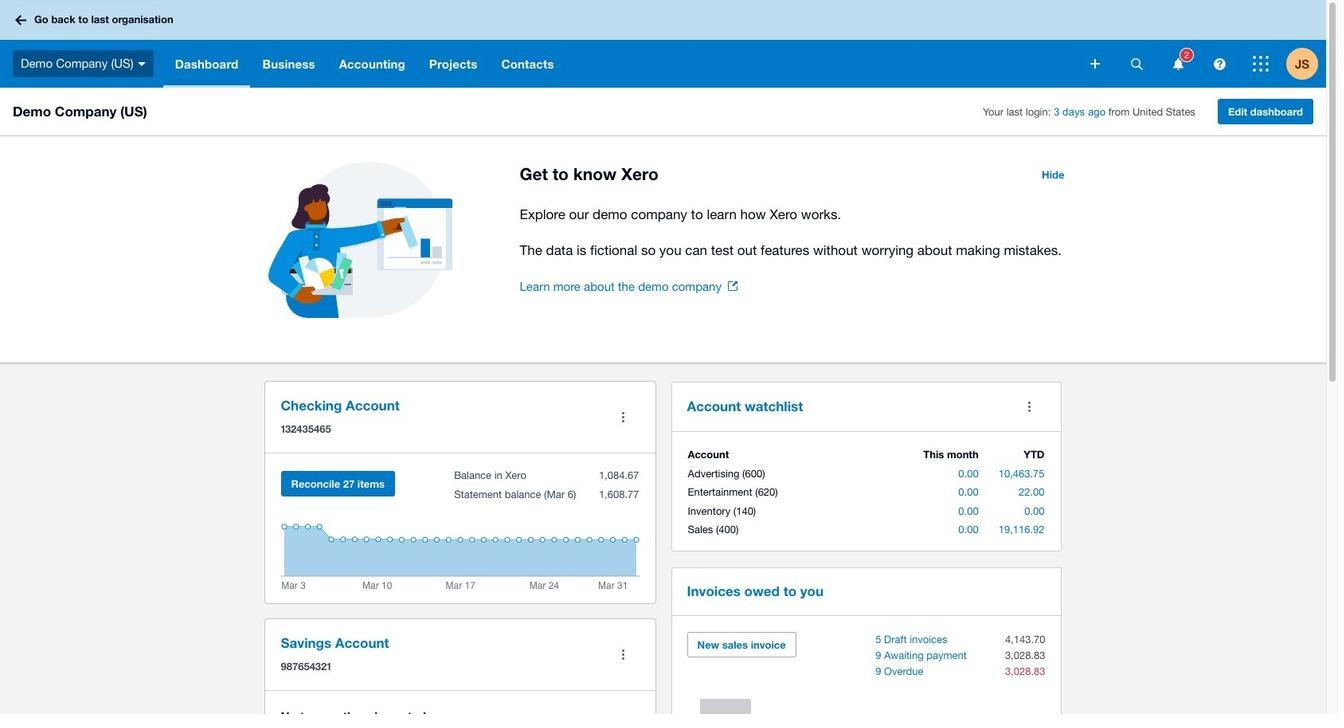 Task type: locate. For each thing, give the bounding box(es) containing it.
svg image
[[15, 15, 26, 25], [1131, 58, 1143, 70], [1214, 58, 1226, 70], [1091, 59, 1100, 69], [138, 62, 146, 66]]

banner
[[0, 0, 1327, 88]]

1 horizontal spatial svg image
[[1253, 56, 1269, 72]]

svg image
[[1253, 56, 1269, 72], [1173, 58, 1184, 70]]

0 horizontal spatial svg image
[[1173, 58, 1184, 70]]



Task type: describe. For each thing, give the bounding box(es) containing it.
accounts watchlist options image
[[1014, 390, 1046, 422]]

intro banner body element
[[520, 203, 1075, 261]]

manage menu toggle image
[[608, 401, 639, 433]]



Task type: vqa. For each thing, say whether or not it's contained in the screenshot.
Accounts WatchList options icon
yes



